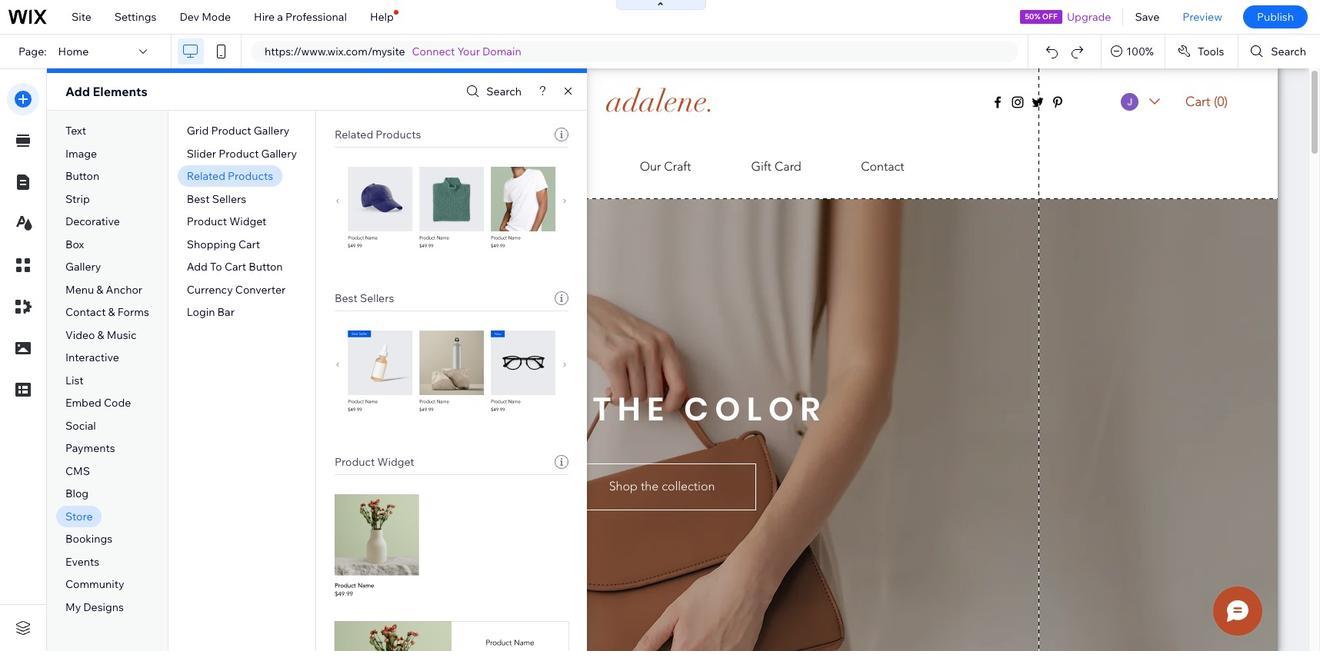 Task type: vqa. For each thing, say whether or not it's contained in the screenshot.
Choose a section and drop it anywhere on the page...
no



Task type: describe. For each thing, give the bounding box(es) containing it.
code
[[104, 396, 131, 410]]

publish button
[[1243, 5, 1308, 28]]

video & music
[[65, 328, 137, 342]]

domain
[[482, 45, 521, 58]]

gallery for slider product gallery
[[261, 147, 297, 161]]

1 horizontal spatial widget
[[377, 455, 414, 469]]

upgrade
[[1067, 10, 1111, 24]]

bookings
[[65, 533, 113, 547]]

professional
[[285, 10, 347, 24]]

grid product gallery
[[187, 124, 289, 138]]

& for video
[[97, 328, 104, 342]]

1 vertical spatial products
[[228, 169, 273, 183]]

embed code
[[65, 396, 131, 410]]

https://www.wix.com/mysite
[[265, 45, 405, 58]]

add elements
[[65, 84, 147, 99]]

elements
[[93, 84, 147, 99]]

menu & anchor
[[65, 283, 142, 297]]

0 horizontal spatial widget
[[229, 215, 266, 229]]

gallery for grid product gallery
[[254, 124, 289, 138]]

connect
[[412, 45, 455, 58]]

1 vertical spatial cart
[[225, 260, 246, 274]]

1 vertical spatial related products
[[187, 169, 273, 183]]

my
[[65, 601, 81, 615]]

preview button
[[1171, 0, 1234, 34]]

to
[[210, 260, 222, 274]]

publish
[[1257, 10, 1294, 24]]

cms
[[65, 465, 90, 478]]

currency
[[187, 283, 233, 297]]

preview
[[1183, 10, 1222, 24]]

1 horizontal spatial sellers
[[360, 292, 394, 305]]

social
[[65, 419, 96, 433]]

contact & forms
[[65, 306, 149, 319]]

0 vertical spatial product widget
[[187, 215, 266, 229]]

a
[[277, 10, 283, 24]]

1 vertical spatial product widget
[[335, 455, 414, 469]]

shopping
[[187, 238, 236, 251]]

menu
[[65, 283, 94, 297]]

store
[[65, 510, 93, 524]]

& for contact
[[108, 306, 115, 319]]

help
[[370, 10, 394, 24]]

interactive
[[65, 351, 119, 365]]

0 horizontal spatial search button
[[463, 80, 522, 103]]

text
[[65, 124, 86, 138]]

save
[[1135, 10, 1160, 24]]

slider
[[187, 147, 216, 161]]

0 horizontal spatial best sellers
[[187, 192, 246, 206]]

0 vertical spatial cart
[[238, 238, 260, 251]]

50% off
[[1025, 12, 1058, 22]]

blog
[[65, 487, 89, 501]]

image
[[65, 147, 97, 161]]

video
[[65, 328, 95, 342]]

add to cart button
[[187, 260, 283, 274]]

1 horizontal spatial best
[[335, 292, 358, 305]]

bar
[[217, 306, 235, 319]]



Task type: locate. For each thing, give the bounding box(es) containing it.
my designs
[[65, 601, 124, 615]]

slider product gallery
[[187, 147, 297, 161]]

0 horizontal spatial add
[[65, 84, 90, 99]]

0 horizontal spatial related products
[[187, 169, 273, 183]]

0 vertical spatial sellers
[[212, 192, 246, 206]]

add up 'text'
[[65, 84, 90, 99]]

converter
[[235, 283, 286, 297]]

strip
[[65, 192, 90, 206]]

save button
[[1123, 0, 1171, 34]]

& right 'menu'
[[96, 283, 103, 297]]

search button down domain
[[463, 80, 522, 103]]

1 vertical spatial search
[[486, 85, 522, 98]]

settings
[[114, 10, 156, 24]]

0 vertical spatial products
[[376, 128, 421, 142]]

contact
[[65, 306, 106, 319]]

list
[[65, 374, 84, 388]]

button down image
[[65, 169, 99, 183]]

50%
[[1025, 12, 1041, 22]]

box
[[65, 238, 84, 251]]

https://www.wix.com/mysite connect your domain
[[265, 45, 521, 58]]

products
[[376, 128, 421, 142], [228, 169, 273, 183]]

site
[[72, 10, 91, 24]]

1 vertical spatial widget
[[377, 455, 414, 469]]

0 vertical spatial related products
[[335, 128, 421, 142]]

1 horizontal spatial search button
[[1239, 35, 1320, 68]]

anchor
[[106, 283, 142, 297]]

&
[[96, 283, 103, 297], [108, 306, 115, 319], [97, 328, 104, 342]]

add
[[65, 84, 90, 99], [187, 260, 208, 274]]

product
[[211, 124, 251, 138], [219, 147, 259, 161], [187, 215, 227, 229], [335, 455, 375, 469]]

& right video
[[97, 328, 104, 342]]

1 vertical spatial add
[[187, 260, 208, 274]]

add for add elements
[[65, 84, 90, 99]]

0 vertical spatial add
[[65, 84, 90, 99]]

gallery up 'menu'
[[65, 260, 101, 274]]

0 vertical spatial best sellers
[[187, 192, 246, 206]]

login
[[187, 306, 215, 319]]

1 horizontal spatial product widget
[[335, 455, 414, 469]]

& for menu
[[96, 283, 103, 297]]

0 vertical spatial related
[[335, 128, 373, 142]]

0 vertical spatial search
[[1271, 45, 1306, 58]]

1 vertical spatial sellers
[[360, 292, 394, 305]]

your
[[457, 45, 480, 58]]

2 vertical spatial &
[[97, 328, 104, 342]]

embed
[[65, 396, 101, 410]]

grid
[[187, 124, 209, 138]]

0 horizontal spatial search
[[486, 85, 522, 98]]

0 vertical spatial widget
[[229, 215, 266, 229]]

1 horizontal spatial button
[[249, 260, 283, 274]]

login bar
[[187, 306, 235, 319]]

1 vertical spatial &
[[108, 306, 115, 319]]

hire a professional
[[254, 10, 347, 24]]

1 horizontal spatial related products
[[335, 128, 421, 142]]

1 horizontal spatial search
[[1271, 45, 1306, 58]]

cart right to
[[225, 260, 246, 274]]

cart
[[238, 238, 260, 251], [225, 260, 246, 274]]

dev
[[180, 10, 199, 24]]

music
[[107, 328, 137, 342]]

button
[[65, 169, 99, 183], [249, 260, 283, 274]]

events
[[65, 555, 99, 569]]

payments
[[65, 442, 115, 456]]

1 vertical spatial related
[[187, 169, 225, 183]]

forms
[[118, 306, 149, 319]]

0 vertical spatial best
[[187, 192, 210, 206]]

best
[[187, 192, 210, 206], [335, 292, 358, 305]]

0 horizontal spatial best
[[187, 192, 210, 206]]

& left forms
[[108, 306, 115, 319]]

1 vertical spatial button
[[249, 260, 283, 274]]

search button down publish button
[[1239, 35, 1320, 68]]

related products
[[335, 128, 421, 142], [187, 169, 273, 183]]

search
[[1271, 45, 1306, 58], [486, 85, 522, 98]]

search down the publish
[[1271, 45, 1306, 58]]

sellers
[[212, 192, 246, 206], [360, 292, 394, 305]]

gallery down grid product gallery
[[261, 147, 297, 161]]

dev mode
[[180, 10, 231, 24]]

1 vertical spatial gallery
[[261, 147, 297, 161]]

gallery up the slider product gallery
[[254, 124, 289, 138]]

add for add to cart button
[[187, 260, 208, 274]]

0 vertical spatial button
[[65, 169, 99, 183]]

gallery
[[254, 124, 289, 138], [261, 147, 297, 161], [65, 260, 101, 274]]

add left to
[[187, 260, 208, 274]]

0 horizontal spatial sellers
[[212, 192, 246, 206]]

mode
[[202, 10, 231, 24]]

1 horizontal spatial best sellers
[[335, 292, 394, 305]]

button up converter
[[249, 260, 283, 274]]

hire
[[254, 10, 275, 24]]

cart up add to cart button
[[238, 238, 260, 251]]

shopping cart
[[187, 238, 260, 251]]

designs
[[83, 601, 124, 615]]

0 horizontal spatial product widget
[[187, 215, 266, 229]]

0 horizontal spatial button
[[65, 169, 99, 183]]

community
[[65, 578, 124, 592]]

1 horizontal spatial related
[[335, 128, 373, 142]]

0 vertical spatial search button
[[1239, 35, 1320, 68]]

product widget
[[187, 215, 266, 229], [335, 455, 414, 469]]

tools
[[1198, 45, 1224, 58]]

100%
[[1126, 45, 1154, 58]]

related
[[335, 128, 373, 142], [187, 169, 225, 183]]

search down domain
[[486, 85, 522, 98]]

search button
[[1239, 35, 1320, 68], [463, 80, 522, 103]]

1 vertical spatial search button
[[463, 80, 522, 103]]

2 vertical spatial gallery
[[65, 260, 101, 274]]

home
[[58, 45, 89, 58]]

best sellers
[[187, 192, 246, 206], [335, 292, 394, 305]]

0 horizontal spatial related
[[187, 169, 225, 183]]

1 horizontal spatial products
[[376, 128, 421, 142]]

widget
[[229, 215, 266, 229], [377, 455, 414, 469]]

decorative
[[65, 215, 120, 229]]

currency converter
[[187, 283, 286, 297]]

1 vertical spatial best
[[335, 292, 358, 305]]

tools button
[[1165, 35, 1238, 68]]

0 vertical spatial gallery
[[254, 124, 289, 138]]

0 vertical spatial &
[[96, 283, 103, 297]]

off
[[1042, 12, 1058, 22]]

100% button
[[1102, 35, 1165, 68]]

1 horizontal spatial add
[[187, 260, 208, 274]]

1 vertical spatial best sellers
[[335, 292, 394, 305]]

0 horizontal spatial products
[[228, 169, 273, 183]]



